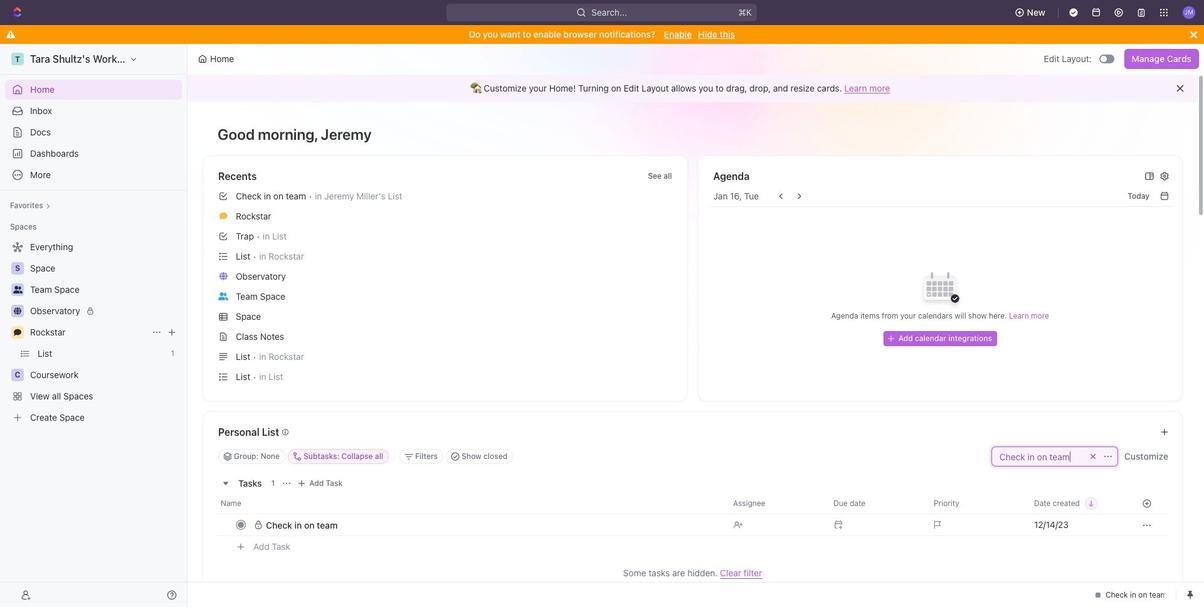 Task type: locate. For each thing, give the bounding box(es) containing it.
1 horizontal spatial globe image
[[219, 272, 227, 280]]

0 horizontal spatial user group image
[[13, 286, 22, 294]]

space, , element
[[11, 262, 24, 275]]

globe image inside sidebar navigation
[[14, 307, 21, 315]]

tara shultz's workspace, , element
[[11, 53, 24, 65]]

sidebar navigation
[[0, 44, 190, 607]]

1 horizontal spatial user group image
[[218, 292, 228, 300]]

1 vertical spatial globe image
[[14, 307, 21, 315]]

globe image up comment image at the bottom
[[14, 307, 21, 315]]

alert
[[188, 75, 1198, 102]]

tree inside sidebar navigation
[[5, 237, 182, 428]]

comment image
[[14, 329, 21, 336]]

0 horizontal spatial globe image
[[14, 307, 21, 315]]

user group image
[[13, 286, 22, 294], [218, 292, 228, 300]]

globe image
[[219, 272, 227, 280], [14, 307, 21, 315]]

coursework, , element
[[11, 369, 24, 381]]

tree
[[5, 237, 182, 428]]

globe image down comment icon
[[219, 272, 227, 280]]



Task type: describe. For each thing, give the bounding box(es) containing it.
0 vertical spatial globe image
[[219, 272, 227, 280]]

Search tasks... text field
[[992, 447, 1118, 466]]

comment image
[[219, 212, 227, 220]]



Task type: vqa. For each thing, say whether or not it's contained in the screenshot.
Search... text field
no



